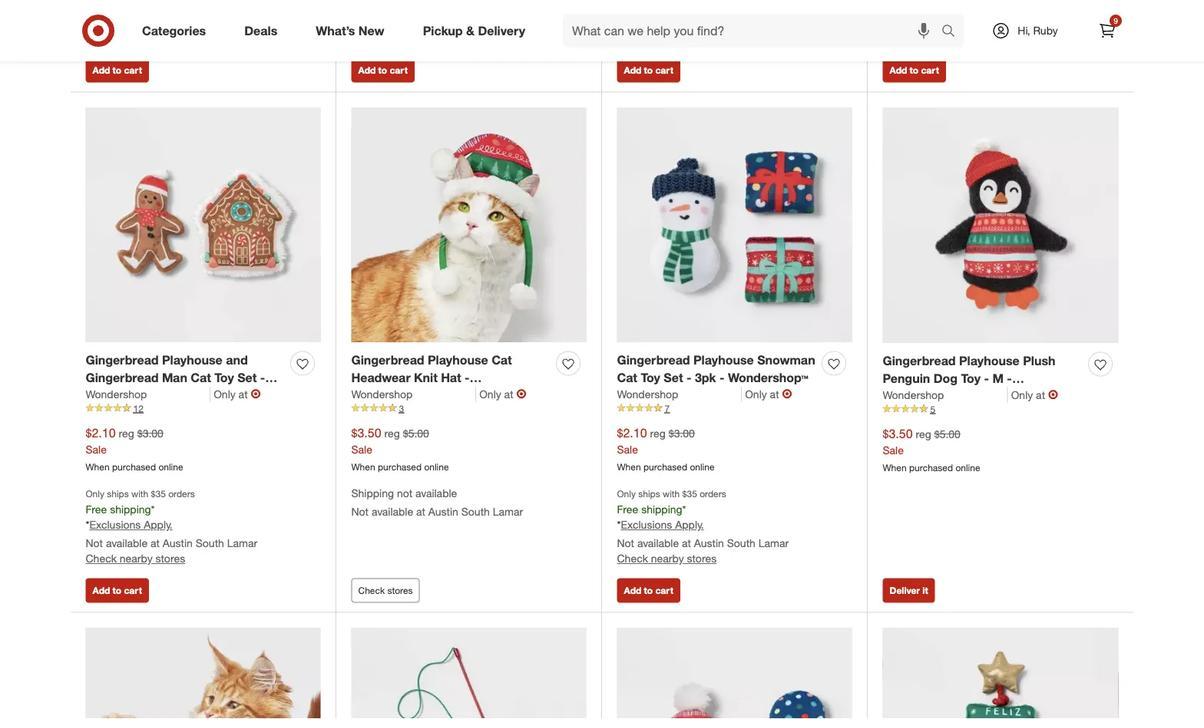 Task type: vqa. For each thing, say whether or not it's contained in the screenshot.
the with
yes



Task type: locate. For each thing, give the bounding box(es) containing it.
apply.
[[144, 519, 173, 532], [675, 519, 704, 532]]

$35
[[151, 488, 166, 499], [683, 488, 697, 499]]

0 horizontal spatial exclusions apply. link
[[89, 519, 173, 532]]

1 horizontal spatial orders
[[700, 488, 727, 499]]

check nearby stores button for wondershop™
[[617, 552, 717, 567]]

at
[[658, 16, 667, 29], [924, 16, 933, 30], [239, 387, 248, 401], [504, 387, 514, 401], [770, 387, 779, 401], [1036, 388, 1045, 402], [416, 506, 426, 519], [151, 537, 160, 551], [682, 537, 691, 551]]

it
[[923, 585, 928, 597]]

12
[[133, 403, 144, 414]]

1 horizontal spatial $2.10
[[617, 426, 647, 441]]

1 $35 from the left
[[151, 488, 166, 499]]

¬ up 12 link
[[251, 387, 261, 402]]

$3.50
[[351, 426, 381, 441], [883, 426, 913, 441]]

online for hat
[[424, 461, 449, 473]]

playhouse up 3pk
[[694, 353, 754, 368]]

wondershop up 12
[[86, 387, 147, 401]]

0 horizontal spatial 2
[[151, 15, 157, 28]]

wondershop down penguin
[[883, 388, 944, 402]]

- right the hat
[[465, 370, 470, 385]]

online
[[159, 461, 183, 473], [424, 461, 449, 473], [690, 461, 715, 473], [956, 462, 981, 473]]

2pk
[[86, 388, 107, 403]]

2 only ships with $35 orders free shipping * * exclusions apply. not available at austin south lamar check nearby stores from the left
[[617, 488, 789, 566]]

shipping not available not available at austin south lamar
[[351, 486, 523, 519]]

1 horizontal spatial $3.50 reg $5.00 sale when purchased online
[[883, 426, 981, 473]]

$3.50 reg $5.00 sale when purchased online down 5 at the bottom right of the page
[[883, 426, 981, 473]]

1 apply. from the left
[[144, 519, 173, 532]]

playhouse up m
[[959, 354, 1020, 368]]

online up the shipping not available not available at austin south lamar at the left bottom
[[424, 461, 449, 473]]

0 horizontal spatial ships
[[107, 488, 129, 499]]

1 horizontal spatial exclusions
[[621, 519, 672, 532]]

set down and
[[237, 370, 257, 385]]

ruby
[[1034, 24, 1058, 37]]

ships
[[107, 488, 129, 499], [639, 488, 660, 499]]

reg for gingerbread
[[119, 427, 134, 440]]

check stores button
[[351, 579, 420, 604]]

playhouse
[[162, 353, 223, 368], [428, 353, 488, 368], [694, 353, 754, 368], [959, 354, 1020, 368]]

What can we help you find? suggestions appear below search field
[[563, 14, 946, 48]]

knit
[[414, 370, 438, 385]]

online for toy
[[956, 462, 981, 473]]

wondershop™ inside the gingerbread playhouse snowman cat toy set - 3pk - wondershop™
[[728, 370, 809, 385]]

not
[[351, 506, 369, 519], [86, 537, 103, 551], [617, 537, 635, 551]]

online down the 5 link
[[956, 462, 981, 473]]

2 horizontal spatial toy
[[961, 371, 981, 386]]

wondershop™ down penguin
[[883, 389, 963, 404]]

$3.50 down headwear
[[351, 426, 381, 441]]

1 shipping from the left
[[110, 503, 151, 516]]

in stock at  austin south lamar ready within 2 hours with pickup
[[617, 16, 776, 44], [883, 16, 1042, 45]]

sale
[[86, 443, 107, 456], [351, 443, 372, 456], [617, 443, 638, 456], [883, 444, 904, 457]]

check inside check stores button
[[358, 585, 385, 597]]

1 horizontal spatial $2.10 reg $3.00 sale when purchased online
[[617, 426, 715, 473]]

wondershop link up 7 on the bottom right of the page
[[617, 387, 742, 402]]

1 exclusions apply. link from the left
[[89, 519, 173, 532]]

0 horizontal spatial nearby
[[120, 552, 153, 566]]

nearby
[[120, 552, 153, 566], [651, 552, 684, 566]]

1 horizontal spatial ships
[[639, 488, 660, 499]]

2
[[151, 15, 157, 28], [682, 31, 688, 44], [948, 32, 954, 45]]

penguin
[[883, 371, 930, 386]]

playhouse inside the gingerbread playhouse snowman cat toy set - 3pk - wondershop™
[[694, 353, 754, 368]]

exclusions
[[89, 519, 141, 532], [621, 519, 672, 532]]

2 ships from the left
[[639, 488, 660, 499]]

$5.00 down 5 at the bottom right of the page
[[935, 428, 961, 441]]

add
[[93, 65, 110, 76], [358, 65, 376, 76], [624, 65, 642, 76], [890, 65, 907, 76], [93, 585, 110, 597], [624, 585, 642, 597]]

2 horizontal spatial stores
[[687, 552, 717, 566]]

1 horizontal spatial free
[[617, 503, 639, 516]]

only at ¬ for and
[[214, 387, 261, 402]]

gingerbread playhouse ornament wand cat toy - wondershop™ image
[[351, 629, 586, 720], [351, 629, 586, 720]]

2 horizontal spatial cat
[[617, 370, 638, 385]]

hi, ruby
[[1018, 24, 1058, 37]]

check
[[86, 552, 117, 566], [617, 552, 648, 566], [358, 585, 385, 597]]

1 horizontal spatial not
[[351, 506, 369, 519]]

gingerbread playhouse and gingerbread man cat toy set - 2pk - wondershop™ image
[[86, 108, 321, 343], [86, 108, 321, 343]]

free
[[86, 503, 107, 516], [617, 503, 639, 516]]

sale for gingerbread playhouse plush penguin dog toy - m - wondershop™
[[883, 444, 904, 457]]

wondershop link up 12
[[86, 387, 211, 402]]

$3.50 reg $5.00 sale when purchased online down the '3'
[[351, 426, 449, 473]]

gingerbread playhouse plush rope tree dog toy - wondershop™ image
[[883, 629, 1119, 720], [883, 629, 1119, 720]]

0 horizontal spatial toy
[[214, 370, 234, 385]]

$3.50 for gingerbread playhouse plush penguin dog toy - m - wondershop™
[[883, 426, 913, 441]]

gingerbread playhouse cat leggings - wondershop™ image
[[86, 629, 321, 720], [86, 629, 321, 720]]

0 horizontal spatial $3.50
[[351, 426, 381, 441]]

*
[[151, 503, 155, 516], [683, 503, 686, 516], [86, 519, 89, 532], [617, 519, 621, 532]]

playhouse for cat
[[162, 353, 223, 368]]

1 horizontal spatial set
[[664, 370, 683, 385]]

1 horizontal spatial $35
[[683, 488, 697, 499]]

toy down and
[[214, 370, 234, 385]]

wondershop down headwear
[[351, 387, 413, 401]]

when for gingerbread playhouse cat headwear knit hat - wondershop™
[[351, 461, 375, 473]]

reg down the '3'
[[384, 427, 400, 440]]

¬ down plush
[[1049, 387, 1059, 402]]

only for and
[[214, 387, 236, 401]]

playhouse inside the gingerbread playhouse plush penguin dog toy - m - wondershop™
[[959, 354, 1020, 368]]

0 horizontal spatial not
[[86, 537, 103, 551]]

2 $2.10 reg $3.00 sale when purchased online from the left
[[617, 426, 715, 473]]

1 horizontal spatial apply.
[[675, 519, 704, 532]]

free for gingerbread playhouse and gingerbread man cat toy set - 2pk - wondershop™
[[86, 503, 107, 516]]

cat inside gingerbread playhouse cat headwear knit hat - wondershop™
[[492, 353, 512, 368]]

¬ for gingerbread playhouse and gingerbread man cat toy set - 2pk - wondershop™
[[251, 387, 261, 402]]

0 horizontal spatial stores
[[156, 552, 185, 566]]

0 horizontal spatial $2.10
[[86, 426, 116, 441]]

1 exclusions from the left
[[89, 519, 141, 532]]

cart
[[124, 65, 142, 76], [390, 65, 408, 76], [656, 65, 674, 76], [921, 65, 939, 76], [124, 585, 142, 597], [656, 585, 674, 597]]

1 nearby from the left
[[120, 552, 153, 566]]

1 horizontal spatial $3.00
[[669, 427, 695, 440]]

0 horizontal spatial apply.
[[144, 519, 173, 532]]

ships for gingerbread playhouse snowman cat toy set - 3pk - wondershop™
[[639, 488, 660, 499]]

$3.00 for toy
[[669, 427, 695, 440]]

wondershop link up the '3'
[[351, 387, 476, 402]]

check nearby stores button
[[86, 552, 185, 567], [617, 552, 717, 567]]

0 horizontal spatial $35
[[151, 488, 166, 499]]

reg down 12
[[119, 427, 134, 440]]

cat
[[492, 353, 512, 368], [191, 370, 211, 385], [617, 370, 638, 385]]

$5.00 down the '3'
[[403, 427, 429, 440]]

0 horizontal spatial shipping
[[110, 503, 151, 516]]

purchased for man
[[112, 461, 156, 473]]

$35 for wondershop™
[[683, 488, 697, 499]]

gingerbread playhouse snowman cat toy set - 3pk - wondershop™
[[617, 353, 816, 385]]

exclusions apply. link for gingerbread playhouse and gingerbread man cat toy set - 2pk - wondershop™
[[89, 519, 173, 532]]

$3.50 down penguin
[[883, 426, 913, 441]]

2 check nearby stores button from the left
[[617, 552, 717, 567]]

1 horizontal spatial check nearby stores button
[[617, 552, 717, 567]]

0 horizontal spatial free
[[86, 503, 107, 516]]

1 horizontal spatial in
[[883, 16, 892, 30]]

- up 12 link
[[260, 370, 265, 385]]

pickup & delivery
[[423, 23, 525, 38]]

¬ down snowman
[[782, 387, 792, 402]]

$5.00 for knit
[[403, 427, 429, 440]]

toy inside the gingerbread playhouse plush penguin dog toy - m - wondershop™
[[961, 371, 981, 386]]

$3.00 down 7 on the bottom right of the page
[[669, 427, 695, 440]]

$2.10 reg $3.00 sale when purchased online down 12
[[86, 426, 183, 473]]

2 horizontal spatial check
[[617, 552, 648, 566]]

online for set
[[690, 461, 715, 473]]

1 horizontal spatial $3.50
[[883, 426, 913, 441]]

1 horizontal spatial shipping
[[642, 503, 683, 516]]

reg down 7 on the bottom right of the page
[[650, 427, 666, 440]]

shipping for gingerbread playhouse snowman cat toy set - 3pk - wondershop™
[[642, 503, 683, 516]]

only ships with $35 orders free shipping * * exclusions apply. not available at austin south lamar check nearby stores
[[86, 488, 257, 566], [617, 488, 789, 566]]

1 horizontal spatial $5.00
[[935, 428, 961, 441]]

austin
[[670, 16, 700, 29], [936, 16, 966, 30], [429, 506, 458, 519], [163, 537, 193, 551], [694, 537, 724, 551]]

playhouse up man
[[162, 353, 223, 368]]

7
[[665, 403, 670, 414]]

2 orders from the left
[[700, 488, 727, 499]]

1 horizontal spatial ready
[[617, 31, 648, 44]]

sale for gingerbread playhouse snowman cat toy set - 3pk - wondershop™
[[617, 443, 638, 456]]

with
[[190, 15, 209, 28], [721, 31, 741, 44], [987, 32, 1007, 45], [131, 488, 148, 499], [663, 488, 680, 499]]

1 horizontal spatial hours
[[691, 31, 718, 44]]

2 set from the left
[[664, 370, 683, 385]]

only
[[214, 387, 236, 401], [479, 387, 501, 401], [745, 387, 767, 401], [1011, 388, 1033, 402], [86, 488, 104, 499], [617, 488, 636, 499]]

gingerbread inside the gingerbread playhouse plush penguin dog toy - m - wondershop™
[[883, 354, 956, 368]]

add to cart button
[[86, 58, 149, 83], [351, 58, 415, 83], [617, 58, 680, 83], [883, 58, 946, 83], [86, 579, 149, 604], [617, 579, 680, 604]]

2 exclusions from the left
[[621, 519, 672, 532]]

1 horizontal spatial stores
[[388, 585, 413, 597]]

0 horizontal spatial exclusions
[[89, 519, 141, 532]]

south inside the shipping not available not available at austin south lamar
[[461, 506, 490, 519]]

exclusions apply. link
[[89, 519, 173, 532], [621, 519, 704, 532]]

stores for wondershop™
[[687, 552, 717, 566]]

- right 2pk
[[110, 388, 115, 403]]

purchased down 5 at the bottom right of the page
[[909, 462, 953, 473]]

¬
[[251, 387, 261, 402], [517, 387, 527, 402], [782, 387, 792, 402], [1049, 387, 1059, 402]]

0 horizontal spatial stock
[[629, 16, 655, 29]]

check for gingerbread playhouse snowman cat toy set - 3pk - wondershop™
[[617, 552, 648, 566]]

wondershop link for dog
[[883, 387, 1008, 403]]

0 horizontal spatial set
[[237, 370, 257, 385]]

lamar
[[735, 16, 765, 29], [1001, 16, 1031, 30], [493, 506, 523, 519], [227, 537, 257, 551], [759, 537, 789, 551]]

exclusions for gingerbread playhouse snowman cat toy set - 3pk - wondershop™
[[621, 519, 672, 532]]

gingerbread
[[86, 353, 159, 368], [351, 353, 424, 368], [617, 353, 690, 368], [883, 354, 956, 368], [86, 370, 159, 385]]

2 horizontal spatial not
[[617, 537, 635, 551]]

gingerbread playhouse cat headwear knit hat - wondershop™ image
[[351, 108, 586, 343], [351, 108, 586, 343]]

1 horizontal spatial only ships with $35 orders free shipping * * exclusions apply. not available at austin south lamar check nearby stores
[[617, 488, 789, 566]]

1 free from the left
[[86, 503, 107, 516]]

when for gingerbread playhouse and gingerbread man cat toy set - 2pk - wondershop™
[[86, 461, 110, 473]]

2 horizontal spatial ready
[[883, 32, 914, 45]]

0 horizontal spatial in
[[617, 16, 626, 29]]

wondershop link
[[86, 387, 211, 402], [351, 387, 476, 402], [617, 387, 742, 402], [883, 387, 1008, 403]]

wondershop for penguin
[[883, 388, 944, 402]]

reg
[[119, 427, 134, 440], [384, 427, 400, 440], [650, 427, 666, 440], [916, 428, 932, 441]]

2 exclusions apply. link from the left
[[621, 519, 704, 532]]

1 horizontal spatial cat
[[492, 353, 512, 368]]

shipping
[[110, 503, 151, 516], [642, 503, 683, 516]]

purchased down 7 on the bottom right of the page
[[644, 461, 688, 473]]

man
[[162, 370, 187, 385]]

apply. for 2pk
[[144, 519, 173, 532]]

reg down 5 at the bottom right of the page
[[916, 428, 932, 441]]

0 horizontal spatial orders
[[168, 488, 195, 499]]

wondershop™ inside gingerbread playhouse and gingerbread man cat toy set - 2pk - wondershop™
[[119, 388, 199, 403]]

$5.00
[[403, 427, 429, 440], [935, 428, 961, 441]]

available
[[416, 486, 457, 500], [372, 506, 413, 519], [106, 537, 148, 551], [637, 537, 679, 551]]

2 $35 from the left
[[683, 488, 697, 499]]

-
[[260, 370, 265, 385], [465, 370, 470, 385], [687, 370, 692, 385], [720, 370, 725, 385], [984, 371, 989, 386], [1007, 371, 1012, 386], [110, 388, 115, 403]]

wondershop for cat
[[617, 387, 678, 401]]

wondershop link down dog
[[883, 387, 1008, 403]]

orders for set
[[700, 488, 727, 499]]

nearby for 2pk
[[120, 552, 153, 566]]

1 horizontal spatial check
[[358, 585, 385, 597]]

gingerbread playhouse toy mitten and hat cat toy set - 2pk - wondershop™ image
[[617, 629, 852, 720], [617, 629, 852, 720]]

categories
[[142, 23, 206, 38]]

0 horizontal spatial in stock at  austin south lamar ready within 2 hours with pickup
[[617, 16, 776, 44]]

1 $2.10 from the left
[[86, 426, 116, 441]]

$2.10
[[86, 426, 116, 441], [617, 426, 647, 441]]

purchased down 12
[[112, 461, 156, 473]]

2 nearby from the left
[[651, 552, 684, 566]]

lamar inside the shipping not available not available at austin south lamar
[[493, 506, 523, 519]]

0 horizontal spatial $3.50 reg $5.00 sale when purchased online
[[351, 426, 449, 473]]

online down the 7 link
[[690, 461, 715, 473]]

$2.10 reg $3.00 sale when purchased online
[[86, 426, 183, 473], [617, 426, 715, 473]]

in
[[617, 16, 626, 29], [883, 16, 892, 30]]

1 check nearby stores button from the left
[[86, 552, 185, 567]]

1 only ships with $35 orders free shipping * * exclusions apply. not available at austin south lamar check nearby stores from the left
[[86, 488, 257, 566]]

1 horizontal spatial exclusions apply. link
[[621, 519, 704, 532]]

$2.10 reg $3.00 sale when purchased online for man
[[86, 426, 183, 473]]

12 link
[[86, 402, 321, 416]]

ready
[[86, 15, 116, 28], [617, 31, 648, 44], [883, 32, 914, 45]]

purchased up the 'not'
[[378, 461, 422, 473]]

0 horizontal spatial $2.10 reg $3.00 sale when purchased online
[[86, 426, 183, 473]]

purchased for dog
[[909, 462, 953, 473]]

toy left 3pk
[[641, 370, 661, 385]]

orders
[[168, 488, 195, 499], [700, 488, 727, 499]]

shipping for gingerbread playhouse and gingerbread man cat toy set - 2pk - wondershop™
[[110, 503, 151, 516]]

2 free from the left
[[617, 503, 639, 516]]

gingerbread inside gingerbread playhouse cat headwear knit hat - wondershop™
[[351, 353, 424, 368]]

0 horizontal spatial cat
[[191, 370, 211, 385]]

2 $2.10 from the left
[[617, 426, 647, 441]]

stores inside button
[[388, 585, 413, 597]]

1 ships from the left
[[107, 488, 129, 499]]

9 link
[[1091, 14, 1125, 48]]

wondershop™
[[728, 370, 809, 385], [119, 388, 199, 403], [351, 388, 432, 403], [883, 389, 963, 404]]

wondershop™ down headwear
[[351, 388, 432, 403]]

only at ¬ down and
[[214, 387, 261, 402]]

0 horizontal spatial check
[[86, 552, 117, 566]]

1 horizontal spatial toy
[[641, 370, 661, 385]]

stores
[[156, 552, 185, 566], [687, 552, 717, 566], [388, 585, 413, 597]]

pickup
[[212, 15, 245, 28], [744, 31, 776, 44], [1010, 32, 1042, 45]]

when for gingerbread playhouse snowman cat toy set - 3pk - wondershop™
[[617, 461, 641, 473]]

wondershop™ down snowman
[[728, 370, 809, 385]]

2 apply. from the left
[[675, 519, 704, 532]]

2 shipping from the left
[[642, 503, 683, 516]]

$3.00
[[137, 427, 164, 440], [669, 427, 695, 440]]

only at ¬ for cat
[[479, 387, 527, 402]]

0 horizontal spatial $3.00
[[137, 427, 164, 440]]

purchased for knit
[[378, 461, 422, 473]]

wondershop link for knit
[[351, 387, 476, 402]]

gingerbread playhouse and gingerbread man cat toy set - 2pk - wondershop™ link
[[86, 352, 285, 403]]

$3.50 reg $5.00 sale when purchased online for penguin
[[883, 426, 981, 473]]

playhouse inside gingerbread playhouse and gingerbread man cat toy set - 2pk - wondershop™
[[162, 353, 223, 368]]

wondershop up 7 on the bottom right of the page
[[617, 387, 678, 401]]

categories link
[[129, 14, 225, 48]]

only at ¬
[[214, 387, 261, 402], [479, 387, 527, 402], [745, 387, 792, 402], [1011, 387, 1059, 402]]

$3.00 for man
[[137, 427, 164, 440]]

deals link
[[231, 14, 297, 48]]

0 horizontal spatial check nearby stores button
[[86, 552, 185, 567]]

2 $3.00 from the left
[[669, 427, 695, 440]]

set inside gingerbread playhouse and gingerbread man cat toy set - 2pk - wondershop™
[[237, 370, 257, 385]]

0 horizontal spatial only ships with $35 orders free shipping * * exclusions apply. not available at austin south lamar check nearby stores
[[86, 488, 257, 566]]

1 horizontal spatial nearby
[[651, 552, 684, 566]]

set up 7 on the bottom right of the page
[[664, 370, 683, 385]]

$2.10 reg $3.00 sale when purchased online down 7 on the bottom right of the page
[[617, 426, 715, 473]]

playhouse up the hat
[[428, 353, 488, 368]]

1 $3.00 from the left
[[137, 427, 164, 440]]

cat inside the gingerbread playhouse snowman cat toy set - 3pk - wondershop™
[[617, 370, 638, 385]]

when
[[86, 461, 110, 473], [351, 461, 375, 473], [617, 461, 641, 473], [883, 462, 907, 473]]

online down 12 link
[[159, 461, 183, 473]]

not for gingerbread playhouse snowman cat toy set - 3pk - wondershop™
[[617, 537, 635, 551]]

only at ¬ up the 7 link
[[745, 387, 792, 402]]

reg for penguin
[[916, 428, 932, 441]]

gingerbread inside the gingerbread playhouse snowman cat toy set - 3pk - wondershop™
[[617, 353, 690, 368]]

toy right dog
[[961, 371, 981, 386]]

gingerbread playhouse snowman cat toy set - 3pk - wondershop™ image
[[617, 108, 852, 343], [617, 108, 852, 343]]

only ships with $35 orders free shipping * * exclusions apply. not available at austin south lamar check nearby stores for wondershop™
[[617, 488, 789, 566]]

wondershop™ down man
[[119, 388, 199, 403]]

1 $2.10 reg $3.00 sale when purchased online from the left
[[86, 426, 183, 473]]

gingerbread playhouse plush penguin dog toy - m - wondershop™ image
[[883, 108, 1119, 344], [883, 108, 1119, 344]]

set
[[237, 370, 257, 385], [664, 370, 683, 385]]

south
[[703, 16, 732, 29], [969, 16, 998, 30], [461, 506, 490, 519], [196, 537, 224, 551], [727, 537, 756, 551]]

$3.00 down 12
[[137, 427, 164, 440]]

0 horizontal spatial $5.00
[[403, 427, 429, 440]]

set inside the gingerbread playhouse snowman cat toy set - 3pk - wondershop™
[[664, 370, 683, 385]]

ships for gingerbread playhouse and gingerbread man cat toy set - 2pk - wondershop™
[[107, 488, 129, 499]]

playhouse inside gingerbread playhouse cat headwear knit hat - wondershop™
[[428, 353, 488, 368]]

$35 for 2pk
[[151, 488, 166, 499]]

1 orders from the left
[[168, 488, 195, 499]]

deliver
[[890, 585, 920, 597]]

only at ¬ up 3 "link"
[[479, 387, 527, 402]]

gingerbread for cat
[[617, 353, 690, 368]]

1 set from the left
[[237, 370, 257, 385]]

hours
[[160, 15, 187, 28], [691, 31, 718, 44], [957, 32, 984, 45]]

¬ up 3 "link"
[[517, 387, 527, 402]]

3
[[399, 403, 404, 414]]

only at ¬ down plush
[[1011, 387, 1059, 402]]



Task type: describe. For each thing, give the bounding box(es) containing it.
not
[[397, 486, 413, 500]]

gingerbread for gingerbread
[[86, 353, 159, 368]]

¬ for gingerbread playhouse cat headwear knit hat - wondershop™
[[517, 387, 527, 402]]

wondershop for gingerbread
[[86, 387, 147, 401]]

wondershop™ inside the gingerbread playhouse plush penguin dog toy - m - wondershop™
[[883, 389, 963, 404]]

5
[[931, 404, 936, 415]]

only for cat
[[479, 387, 501, 401]]

check stores
[[358, 585, 413, 597]]

$2.10 for gingerbread playhouse and gingerbread man cat toy set - 2pk - wondershop™
[[86, 426, 116, 441]]

search
[[935, 25, 972, 40]]

wondershop for headwear
[[351, 387, 413, 401]]

gingerbread playhouse cat headwear knit hat - wondershop™ link
[[351, 352, 550, 403]]

gingerbread playhouse cat headwear knit hat - wondershop™
[[351, 353, 512, 403]]

what's new
[[316, 23, 385, 38]]

wondershop™ inside gingerbread playhouse cat headwear knit hat - wondershop™
[[351, 388, 432, 403]]

what's new link
[[303, 14, 404, 48]]

headwear
[[351, 370, 411, 385]]

- left 3pk
[[687, 370, 692, 385]]

and
[[226, 353, 248, 368]]

sale for gingerbread playhouse cat headwear knit hat - wondershop™
[[351, 443, 372, 456]]

2 horizontal spatial pickup
[[1010, 32, 1042, 45]]

deals
[[244, 23, 277, 38]]

exclusions apply. link for gingerbread playhouse snowman cat toy set - 3pk - wondershop™
[[621, 519, 704, 532]]

wondershop link for man
[[86, 387, 211, 402]]

playhouse for hat
[[428, 353, 488, 368]]

search button
[[935, 14, 972, 51]]

0 horizontal spatial hours
[[160, 15, 187, 28]]

2 horizontal spatial 2
[[948, 32, 954, 45]]

only at ¬ for snowman
[[745, 387, 792, 402]]

only for snowman
[[745, 387, 767, 401]]

austin inside the shipping not available not available at austin south lamar
[[429, 506, 458, 519]]

$2.10 for gingerbread playhouse snowman cat toy set - 3pk - wondershop™
[[617, 426, 647, 441]]

reg for headwear
[[384, 427, 400, 440]]

gingerbread for penguin
[[883, 354, 956, 368]]

2 horizontal spatial hours
[[957, 32, 984, 45]]

ready within 2 hours with pickup
[[86, 15, 245, 28]]

$3.50 reg $5.00 sale when purchased online for headwear
[[351, 426, 449, 473]]

gingerbread for headwear
[[351, 353, 424, 368]]

playhouse for set
[[694, 353, 754, 368]]

sale for gingerbread playhouse and gingerbread man cat toy set - 2pk - wondershop™
[[86, 443, 107, 456]]

only at ¬ for plush
[[1011, 387, 1059, 402]]

at inside the shipping not available not available at austin south lamar
[[416, 506, 426, 519]]

shipping
[[351, 486, 394, 500]]

hi,
[[1018, 24, 1031, 37]]

1 horizontal spatial 2
[[682, 31, 688, 44]]

reg for cat
[[650, 427, 666, 440]]

$3.50 for gingerbread playhouse cat headwear knit hat - wondershop™
[[351, 426, 381, 441]]

1 horizontal spatial pickup
[[744, 31, 776, 44]]

pickup & delivery link
[[410, 14, 545, 48]]

$2.10 reg $3.00 sale when purchased online for toy
[[617, 426, 715, 473]]

not for gingerbread playhouse and gingerbread man cat toy set - 2pk - wondershop™
[[86, 537, 103, 551]]

1 horizontal spatial within
[[651, 31, 679, 44]]

only ships with $35 orders free shipping * * exclusions apply. not available at austin south lamar check nearby stores for 2pk
[[86, 488, 257, 566]]

what's
[[316, 23, 355, 38]]

check for gingerbread playhouse and gingerbread man cat toy set - 2pk - wondershop™
[[86, 552, 117, 566]]

¬ for gingerbread playhouse plush penguin dog toy - m - wondershop™
[[1049, 387, 1059, 402]]

- left m
[[984, 371, 989, 386]]

exclusions for gingerbread playhouse and gingerbread man cat toy set - 2pk - wondershop™
[[89, 519, 141, 532]]

gingerbread playhouse and gingerbread man cat toy set - 2pk - wondershop™
[[86, 353, 265, 403]]

nearby for wondershop™
[[651, 552, 684, 566]]

0 horizontal spatial ready
[[86, 15, 116, 28]]

- right 3pk
[[720, 370, 725, 385]]

check nearby stores button for 2pk
[[86, 552, 185, 567]]

purchased for toy
[[644, 461, 688, 473]]

deliver it button
[[883, 579, 935, 604]]

apply. for wondershop™
[[675, 519, 704, 532]]

snowman
[[757, 353, 816, 368]]

pickup
[[423, 23, 463, 38]]

deliver it
[[890, 585, 928, 597]]

$5.00 for dog
[[935, 428, 961, 441]]

toy inside gingerbread playhouse and gingerbread man cat toy set - 2pk - wondershop™
[[214, 370, 234, 385]]

toy inside the gingerbread playhouse snowman cat toy set - 3pk - wondershop™
[[641, 370, 661, 385]]

- inside gingerbread playhouse cat headwear knit hat - wondershop™
[[465, 370, 470, 385]]

orders for cat
[[168, 488, 195, 499]]

dog
[[934, 371, 958, 386]]

¬ for gingerbread playhouse snowman cat toy set - 3pk - wondershop™
[[782, 387, 792, 402]]

gingerbread playhouse plush penguin dog toy - m - wondershop™
[[883, 354, 1056, 404]]

free for gingerbread playhouse snowman cat toy set - 3pk - wondershop™
[[617, 503, 639, 516]]

new
[[359, 23, 385, 38]]

5 link
[[883, 403, 1119, 416]]

3 link
[[351, 402, 586, 416]]

gingerbread playhouse snowman cat toy set - 3pk - wondershop™ link
[[617, 352, 816, 387]]

gingerbread playhouse plush penguin dog toy - m - wondershop™ link
[[883, 352, 1083, 404]]

playhouse for toy
[[959, 354, 1020, 368]]

&
[[466, 23, 475, 38]]

only for plush
[[1011, 388, 1033, 402]]

2 horizontal spatial within
[[917, 32, 945, 45]]

m
[[993, 371, 1004, 386]]

hat
[[441, 370, 461, 385]]

stores for 2pk
[[156, 552, 185, 566]]

delivery
[[478, 23, 525, 38]]

online for cat
[[159, 461, 183, 473]]

when for gingerbread playhouse plush penguin dog toy - m - wondershop™
[[883, 462, 907, 473]]

- right m
[[1007, 371, 1012, 386]]

1 horizontal spatial stock
[[895, 16, 921, 30]]

0 horizontal spatial pickup
[[212, 15, 245, 28]]

not inside the shipping not available not available at austin south lamar
[[351, 506, 369, 519]]

wondershop link for toy
[[617, 387, 742, 402]]

7 link
[[617, 402, 852, 416]]

plush
[[1023, 354, 1056, 368]]

9
[[1114, 16, 1118, 25]]

1 horizontal spatial in stock at  austin south lamar ready within 2 hours with pickup
[[883, 16, 1042, 45]]

cat inside gingerbread playhouse and gingerbread man cat toy set - 2pk - wondershop™
[[191, 370, 211, 385]]

0 horizontal spatial within
[[119, 15, 148, 28]]

3pk
[[695, 370, 716, 385]]



